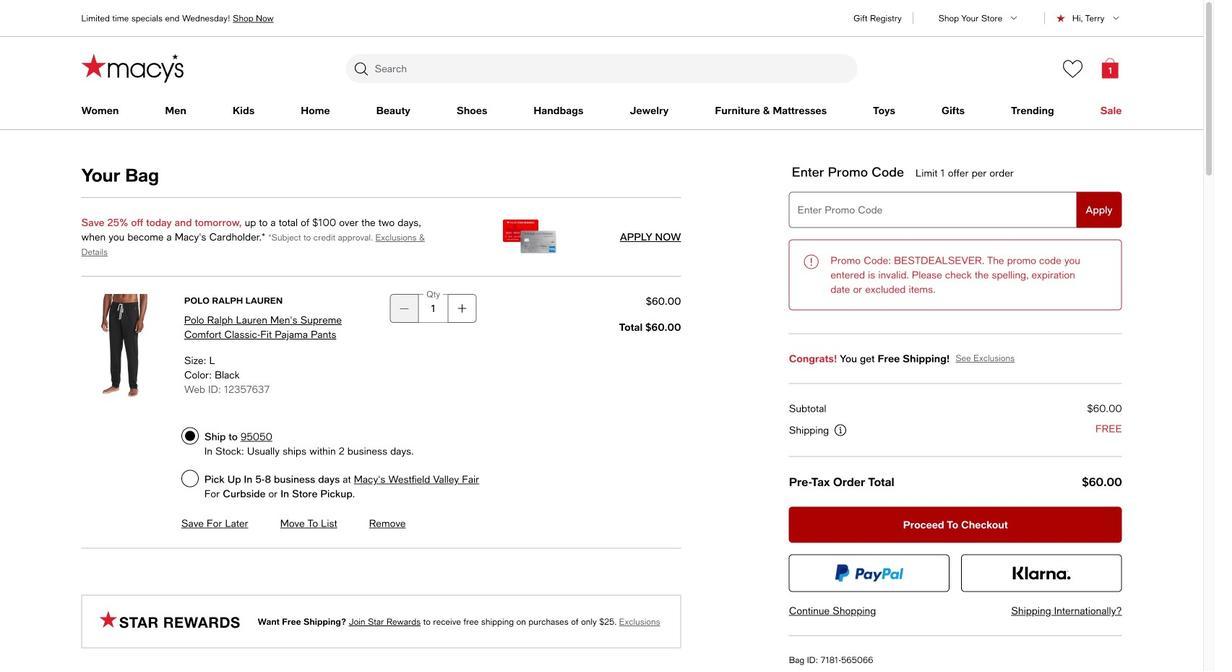 Task type: locate. For each thing, give the bounding box(es) containing it.
polo ralph lauren men's supreme comfort classic-fit pajama pants image
[[81, 294, 167, 399]]

None number field
[[419, 294, 448, 323]]

Search text field
[[346, 54, 858, 83]]

None radio
[[181, 470, 199, 488]]

status
[[789, 240, 1123, 311]]

order summary section
[[784, 384, 1129, 672]]

None radio
[[181, 428, 199, 445]]

  text field
[[789, 192, 1123, 228]]

search large image
[[353, 60, 370, 77]]



Task type: describe. For each thing, give the bounding box(es) containing it.
error image
[[803, 253, 820, 271]]

macy's star rewards image
[[99, 611, 240, 629]]



Task type: vqa. For each thing, say whether or not it's contained in the screenshot.
option group
no



